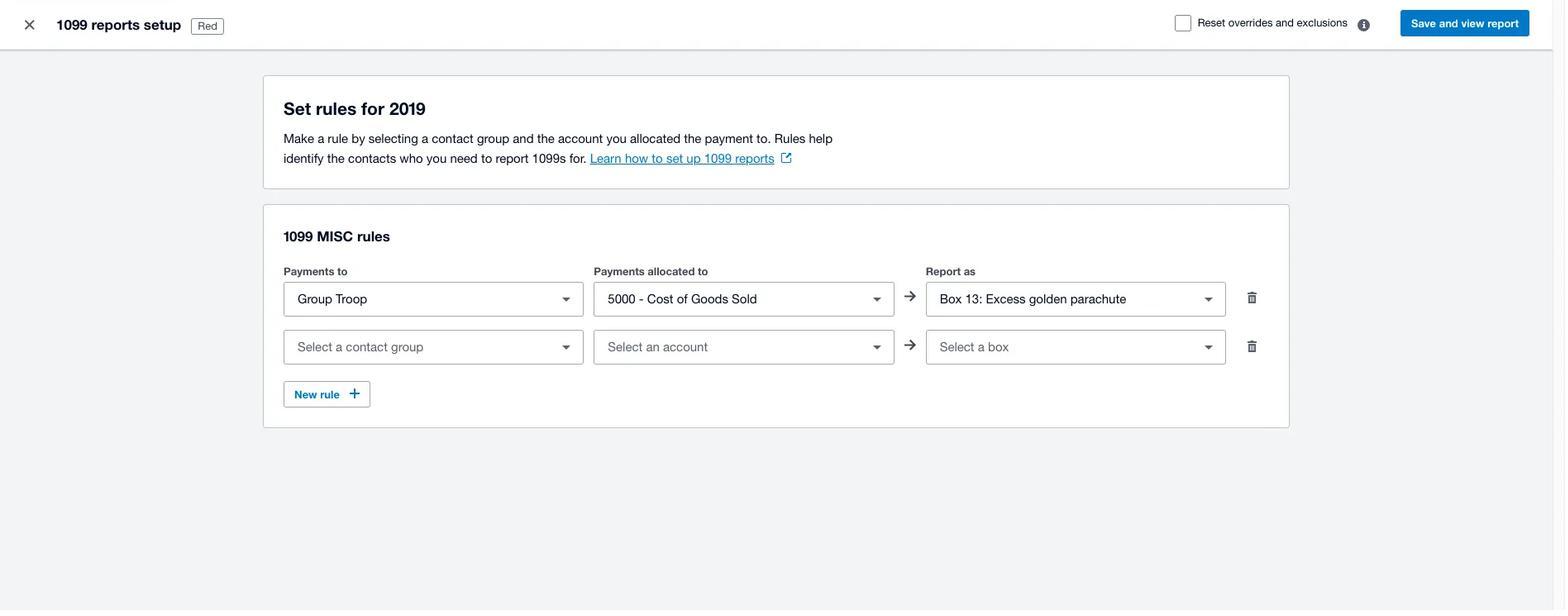 Task type: vqa. For each thing, say whether or not it's contained in the screenshot.
THE ADD AN EXPENSE FROM THE ADD BUTTON OR ASSIGN A LINE ITEM FROM A BILL OR SPEND MONEY
no



Task type: locate. For each thing, give the bounding box(es) containing it.
0 vertical spatial reports
[[91, 16, 140, 33]]

1 vertical spatial expand list of boxes image
[[1192, 331, 1226, 364]]

clear overrides and exclusions image
[[1348, 8, 1381, 41]]

report inside 'make a rule by selecting a contact group and the account you allocated the payment to. rules help identify the contacts who you need to report 1099s for.'
[[496, 151, 529, 165]]

the up 1099s
[[537, 131, 555, 146]]

payments
[[284, 265, 334, 278], [594, 265, 645, 278]]

a right make
[[318, 131, 324, 146]]

1099
[[56, 16, 88, 33], [704, 151, 732, 165], [284, 227, 313, 245]]

report inside save and view report button
[[1488, 17, 1519, 30]]

allocated inside 'make a rule by selecting a contact group and the account you allocated the payment to. rules help identify the contacts who you need to report 1099s for.'
[[630, 131, 681, 146]]

rule right the new
[[320, 388, 340, 401]]

you
[[606, 131, 627, 146], [427, 151, 447, 165]]

expand list of contact groups image
[[550, 283, 583, 316]]

Select a box field
[[927, 332, 1192, 363]]

1 horizontal spatial payments
[[594, 265, 645, 278]]

2 a from the left
[[422, 131, 428, 146]]

0 horizontal spatial and
[[513, 131, 534, 146]]

1099 down "payment"
[[704, 151, 732, 165]]

as
[[964, 265, 976, 278]]

expand list of contact groups image
[[550, 331, 583, 364]]

1 vertical spatial you
[[427, 151, 447, 165]]

2 payments from the left
[[594, 265, 645, 278]]

0 horizontal spatial 1099
[[56, 16, 88, 33]]

rule left by
[[328, 131, 348, 146]]

2 horizontal spatial 1099
[[704, 151, 732, 165]]

overrides
[[1229, 17, 1273, 29]]

red
[[198, 20, 217, 32]]

0 horizontal spatial payments
[[284, 265, 334, 278]]

reports left setup
[[91, 16, 140, 33]]

0 vertical spatial report
[[1488, 17, 1519, 30]]

1 horizontal spatial a
[[422, 131, 428, 146]]

allocated up the payments allocated to field
[[648, 265, 695, 278]]

and right the overrides
[[1276, 17, 1294, 29]]

reports
[[91, 16, 140, 33], [735, 151, 775, 165]]

reset
[[1198, 17, 1226, 29]]

1 horizontal spatial reports
[[735, 151, 775, 165]]

save and view report button
[[1401, 10, 1530, 36]]

rules
[[316, 98, 357, 119], [357, 227, 390, 245]]

Report as field
[[927, 284, 1192, 315]]

exclusions
[[1297, 17, 1348, 29]]

1 horizontal spatial the
[[537, 131, 555, 146]]

allocated up how
[[630, 131, 681, 146]]

2 vertical spatial 1099
[[284, 227, 313, 245]]

0 vertical spatial rule
[[328, 131, 348, 146]]

close rules image
[[13, 8, 46, 41]]

new rule
[[294, 388, 340, 401]]

1 expand list of boxes image from the top
[[1192, 283, 1226, 316]]

0 vertical spatial 1099
[[56, 16, 88, 33]]

expand list of boxes image
[[1192, 283, 1226, 316], [1192, 331, 1226, 364]]

expand list of boxes image for report as field
[[1192, 283, 1226, 316]]

1099 left misc
[[284, 227, 313, 245]]

report down group
[[496, 151, 529, 165]]

set rules for 2019
[[284, 98, 426, 119]]

learn
[[590, 151, 622, 165]]

payments for payments to
[[284, 265, 334, 278]]

reports down the to.
[[735, 151, 775, 165]]

payments to
[[284, 265, 348, 278]]

1 vertical spatial 1099
[[704, 151, 732, 165]]

and inside button
[[1440, 17, 1459, 30]]

0 vertical spatial you
[[606, 131, 627, 146]]

to
[[481, 151, 492, 165], [652, 151, 663, 165], [337, 265, 348, 278], [698, 265, 708, 278]]

rule
[[328, 131, 348, 146], [320, 388, 340, 401]]

payments for payments allocated to
[[594, 265, 645, 278]]

1099 right close rules 'image'
[[56, 16, 88, 33]]

reset overrides and exclusions
[[1198, 17, 1348, 29]]

contact
[[432, 131, 474, 146]]

1099 reports setup
[[56, 16, 181, 33]]

you right the 'who'
[[427, 151, 447, 165]]

you up learn
[[606, 131, 627, 146]]

0 horizontal spatial you
[[427, 151, 447, 165]]

0 vertical spatial expand list of boxes image
[[1192, 283, 1226, 316]]

0 vertical spatial allocated
[[630, 131, 681, 146]]

and
[[1276, 17, 1294, 29], [1440, 17, 1459, 30], [513, 131, 534, 146]]

0 horizontal spatial report
[[496, 151, 529, 165]]

report
[[1488, 17, 1519, 30], [496, 151, 529, 165]]

view
[[1462, 17, 1485, 30]]

report right the "view"
[[1488, 17, 1519, 30]]

set
[[666, 151, 683, 165]]

0 vertical spatial rules
[[316, 98, 357, 119]]

selecting
[[369, 131, 418, 146]]

a up the 'who'
[[422, 131, 428, 146]]

make
[[284, 131, 314, 146]]

the right identify
[[327, 151, 345, 165]]

learn how to set up 1099 reports
[[590, 151, 775, 165]]

allocated
[[630, 131, 681, 146], [648, 265, 695, 278]]

the
[[537, 131, 555, 146], [684, 131, 702, 146], [327, 151, 345, 165]]

2 expand list of boxes image from the top
[[1192, 331, 1226, 364]]

2 horizontal spatial and
[[1440, 17, 1459, 30]]

identify
[[284, 151, 324, 165]]

help
[[809, 131, 833, 146]]

and right group
[[513, 131, 534, 146]]

2 horizontal spatial the
[[684, 131, 702, 146]]

1 vertical spatial rule
[[320, 388, 340, 401]]

new rule button
[[284, 381, 370, 408]]

Payments allocated to field
[[595, 284, 861, 315]]

and left the "view"
[[1440, 17, 1459, 30]]

to down group
[[481, 151, 492, 165]]

a
[[318, 131, 324, 146], [422, 131, 428, 146]]

expand list of boxes image left delete the rule for payments to the group troop, allocated to 5000 - cost of goods sold, mapped to misc_pre2020 box 13 'image' on the right of page
[[1192, 283, 1226, 316]]

1 payments from the left
[[284, 265, 334, 278]]

save and view report
[[1412, 17, 1519, 30]]

and inside 'make a rule by selecting a contact group and the account you allocated the payment to. rules help identify the contacts who you need to report 1099s for.'
[[513, 131, 534, 146]]

expand list of boxes image for 'select a box' field
[[1192, 331, 1226, 364]]

rule inside button
[[320, 388, 340, 401]]

for
[[361, 98, 385, 119]]

1 vertical spatial report
[[496, 151, 529, 165]]

1 horizontal spatial report
[[1488, 17, 1519, 30]]

1 horizontal spatial 1099
[[284, 227, 313, 245]]

rules left for
[[316, 98, 357, 119]]

rules
[[775, 131, 806, 146]]

the up up
[[684, 131, 702, 146]]

0 horizontal spatial a
[[318, 131, 324, 146]]

expand list of boxes image left the delete the empty rule icon
[[1192, 331, 1226, 364]]

rules right misc
[[357, 227, 390, 245]]

expand list image
[[861, 331, 894, 364]]

expand list image
[[861, 283, 894, 316]]



Task type: describe. For each thing, give the bounding box(es) containing it.
Payments to field
[[284, 284, 550, 315]]

learn how to set up 1099 reports link
[[590, 151, 791, 165]]

who
[[400, 151, 423, 165]]

for.
[[569, 151, 587, 165]]

1099 misc rules
[[284, 227, 390, 245]]

group
[[477, 131, 510, 146]]

1 a from the left
[[318, 131, 324, 146]]

to.
[[757, 131, 771, 146]]

1 horizontal spatial you
[[606, 131, 627, 146]]

contacts
[[348, 151, 396, 165]]

make a rule by selecting a contact group and the account you allocated the payment to. rules help identify the contacts who you need to report 1099s for.
[[284, 131, 833, 165]]

set
[[284, 98, 311, 119]]

misc
[[317, 227, 353, 245]]

to up the payments allocated to field
[[698, 265, 708, 278]]

2019
[[389, 98, 426, 119]]

0 horizontal spatial the
[[327, 151, 345, 165]]

report
[[926, 265, 961, 278]]

to down 1099 misc rules
[[337, 265, 348, 278]]

rule inside 'make a rule by selecting a contact group and the account you allocated the payment to. rules help identify the contacts who you need to report 1099s for.'
[[328, 131, 348, 146]]

1099s
[[532, 151, 566, 165]]

account
[[558, 131, 603, 146]]

setup
[[144, 16, 181, 33]]

save
[[1412, 17, 1437, 30]]

how
[[625, 151, 649, 165]]

Select an account field
[[595, 332, 861, 363]]

payments allocated to
[[594, 265, 708, 278]]

1099 for 1099 misc rules
[[284, 227, 313, 245]]

Select a contact group field
[[284, 332, 550, 363]]

delete the rule for payments to the group troop, allocated to 5000 - cost of goods sold, mapped to misc_pre2020 box 13 image
[[1236, 281, 1269, 314]]

to inside 'make a rule by selecting a contact group and the account you allocated the payment to. rules help identify the contacts who you need to report 1099s for.'
[[481, 151, 492, 165]]

delete the empty rule image
[[1236, 330, 1269, 363]]

new
[[294, 388, 317, 401]]

up
[[687, 151, 701, 165]]

1 vertical spatial reports
[[735, 151, 775, 165]]

to left set
[[652, 151, 663, 165]]

1 vertical spatial allocated
[[648, 265, 695, 278]]

1 horizontal spatial and
[[1276, 17, 1294, 29]]

by
[[352, 131, 365, 146]]

1 vertical spatial rules
[[357, 227, 390, 245]]

report as
[[926, 265, 976, 278]]

need
[[450, 151, 478, 165]]

0 horizontal spatial reports
[[91, 16, 140, 33]]

payment
[[705, 131, 753, 146]]

1099 for 1099 reports setup
[[56, 16, 88, 33]]



